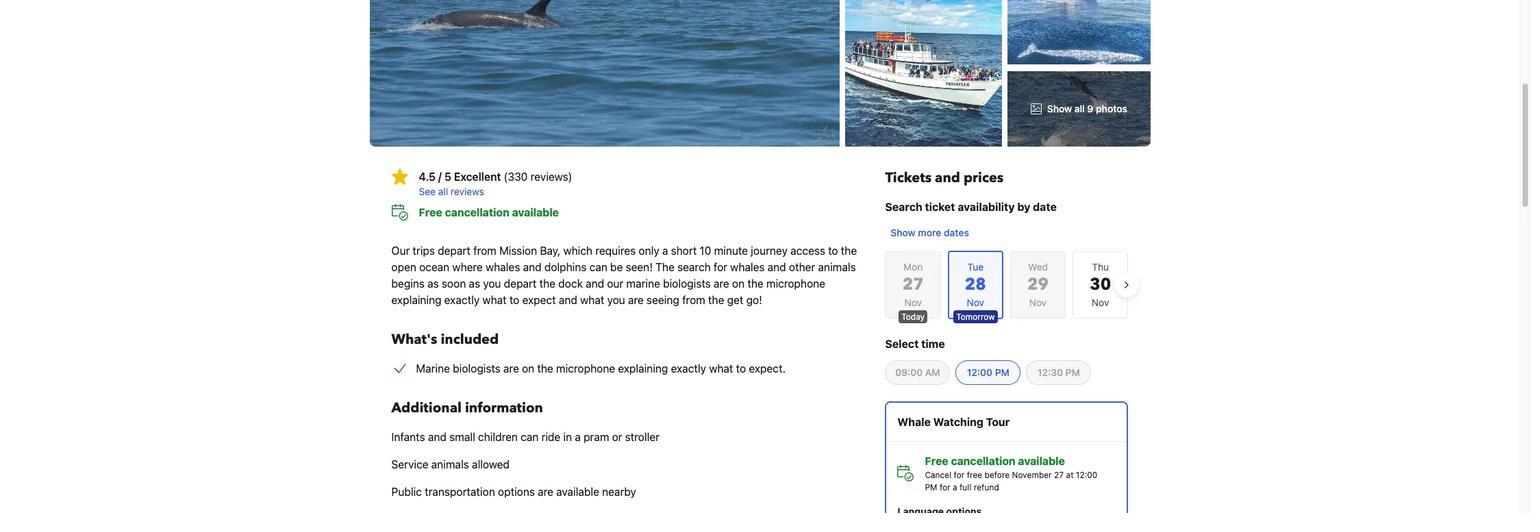 Task type: locate. For each thing, give the bounding box(es) containing it.
nov inside wed 29 nov
[[1030, 297, 1047, 308]]

for up full
[[954, 470, 965, 480]]

biologists
[[663, 278, 711, 290], [453, 363, 501, 375]]

cancellation down "reviews"
[[445, 206, 510, 219]]

1 horizontal spatial pm
[[996, 367, 1010, 378]]

can left be
[[590, 261, 608, 273]]

biologists inside our trips depart from mission bay, which requires only a short 10 minute journey access to the open ocean where whales and dolphins can be seen! the search for whales and other animals begins as soon as you depart the dock and our marine biologists are on the microphone explaining exactly what to expect and what you are seeing from the get go!
[[663, 278, 711, 290]]

on
[[733, 278, 745, 290], [522, 363, 535, 375]]

free down see
[[419, 206, 443, 219]]

go!
[[747, 294, 763, 306]]

cancel
[[925, 470, 952, 480]]

tickets and prices
[[886, 169, 1004, 187]]

1 horizontal spatial all
[[1075, 103, 1085, 114]]

1 horizontal spatial you
[[608, 294, 626, 306]]

microphone
[[767, 278, 826, 290], [556, 363, 615, 375]]

free for free cancellation available
[[419, 206, 443, 219]]

to
[[829, 245, 838, 257], [510, 294, 520, 306], [736, 363, 746, 375]]

5
[[445, 171, 452, 183]]

27 down mon
[[903, 273, 924, 296]]

before
[[985, 470, 1010, 480]]

0 vertical spatial to
[[829, 245, 838, 257]]

which
[[564, 245, 593, 257]]

public
[[392, 486, 422, 498]]

dock
[[559, 278, 583, 290]]

nov up today
[[905, 297, 922, 308]]

0 horizontal spatial can
[[521, 431, 539, 443]]

0 vertical spatial biologists
[[663, 278, 711, 290]]

1 whales from the left
[[486, 261, 520, 273]]

0 horizontal spatial for
[[714, 261, 728, 273]]

2 nov from the left
[[1030, 297, 1047, 308]]

marine
[[416, 363, 450, 375]]

for down minute
[[714, 261, 728, 273]]

1 horizontal spatial 12:00
[[1076, 470, 1098, 480]]

a
[[663, 245, 668, 257], [575, 431, 581, 443], [953, 482, 958, 493]]

for down cancel
[[940, 482, 951, 493]]

free inside free cancellation available cancel for free before november 27 at 12:00 pm for a full refund
[[925, 455, 949, 467]]

or
[[612, 431, 623, 443]]

only
[[639, 245, 660, 257]]

1 horizontal spatial microphone
[[767, 278, 826, 290]]

2 vertical spatial available
[[557, 486, 600, 498]]

region containing 27
[[875, 245, 1140, 325]]

nov down 29 at the right bottom
[[1030, 297, 1047, 308]]

all down /
[[438, 186, 448, 197]]

1 vertical spatial animals
[[432, 458, 469, 471]]

1 horizontal spatial animals
[[819, 261, 856, 273]]

soon
[[442, 278, 466, 290]]

show down search
[[891, 227, 916, 238]]

date
[[1034, 201, 1057, 213]]

2 vertical spatial a
[[953, 482, 958, 493]]

1 vertical spatial all
[[438, 186, 448, 197]]

0 horizontal spatial cancellation
[[445, 206, 510, 219]]

what's
[[392, 330, 437, 349]]

1 vertical spatial on
[[522, 363, 535, 375]]

12:30 pm
[[1038, 367, 1081, 378]]

a left full
[[953, 482, 958, 493]]

1 horizontal spatial cancellation
[[952, 455, 1016, 467]]

what left expect.
[[709, 363, 734, 375]]

pm down cancel
[[925, 482, 938, 493]]

to right access on the right
[[829, 245, 838, 257]]

on up get
[[733, 278, 745, 290]]

12:00 right at
[[1076, 470, 1098, 480]]

available down reviews)
[[512, 206, 559, 219]]

region
[[875, 245, 1140, 325]]

biologists down search
[[663, 278, 711, 290]]

journey
[[751, 245, 788, 257]]

0 vertical spatial on
[[733, 278, 745, 290]]

exactly inside our trips depart from mission bay, which requires only a short 10 minute journey access to the open ocean where whales and dolphins can be seen! the search for whales and other animals begins as soon as you depart the dock and our marine biologists are on the microphone explaining exactly what to expect and what you are seeing from the get go!
[[445, 294, 480, 306]]

mon
[[904, 261, 923, 273]]

can
[[590, 261, 608, 273], [521, 431, 539, 443]]

1 horizontal spatial nov
[[1030, 297, 1047, 308]]

whales down minute
[[731, 261, 765, 273]]

free
[[419, 206, 443, 219], [925, 455, 949, 467]]

exactly
[[445, 294, 480, 306], [671, 363, 707, 375]]

1 horizontal spatial depart
[[504, 278, 537, 290]]

0 horizontal spatial 27
[[903, 273, 924, 296]]

1 horizontal spatial biologists
[[663, 278, 711, 290]]

children
[[478, 431, 518, 443]]

cancellation
[[445, 206, 510, 219], [952, 455, 1016, 467]]

cancellation inside free cancellation available cancel for free before november 27 at 12:00 pm for a full refund
[[952, 455, 1016, 467]]

what down where
[[483, 294, 507, 306]]

0 vertical spatial all
[[1075, 103, 1085, 114]]

as down ocean
[[428, 278, 439, 290]]

1 vertical spatial show
[[891, 227, 916, 238]]

animals up transportation
[[432, 458, 469, 471]]

0 vertical spatial animals
[[819, 261, 856, 273]]

2 vertical spatial for
[[940, 482, 951, 493]]

2 horizontal spatial to
[[829, 245, 838, 257]]

0 vertical spatial cancellation
[[445, 206, 510, 219]]

0 horizontal spatial microphone
[[556, 363, 615, 375]]

public transportation options are available nearby
[[392, 486, 637, 498]]

pm for 12:00 pm
[[996, 367, 1010, 378]]

0 horizontal spatial as
[[428, 278, 439, 290]]

as down where
[[469, 278, 480, 290]]

nov down 30
[[1092, 297, 1110, 308]]

explaining inside our trips depart from mission bay, which requires only a short 10 minute journey access to the open ocean where whales and dolphins can be seen! the search for whales and other animals begins as soon as you depart the dock and our marine biologists are on the microphone explaining exactly what to expect and what you are seeing from the get go!
[[392, 294, 442, 306]]

1 horizontal spatial a
[[663, 245, 668, 257]]

2 vertical spatial to
[[736, 363, 746, 375]]

access
[[791, 245, 826, 257]]

thu
[[1093, 261, 1110, 273]]

0 vertical spatial depart
[[438, 245, 471, 257]]

are right options
[[538, 486, 554, 498]]

show left 9
[[1048, 103, 1073, 114]]

0 horizontal spatial explaining
[[392, 294, 442, 306]]

1 horizontal spatial from
[[683, 294, 706, 306]]

2 horizontal spatial nov
[[1092, 297, 1110, 308]]

animals down access on the right
[[819, 261, 856, 273]]

0 vertical spatial from
[[474, 245, 497, 257]]

1 vertical spatial a
[[575, 431, 581, 443]]

see all reviews button
[[419, 185, 864, 199]]

0 horizontal spatial nov
[[905, 297, 922, 308]]

1 vertical spatial cancellation
[[952, 455, 1016, 467]]

from
[[474, 245, 497, 257], [683, 294, 706, 306]]

to left expect
[[510, 294, 520, 306]]

dates
[[944, 227, 970, 238]]

thu 30 nov
[[1090, 261, 1112, 308]]

0 vertical spatial exactly
[[445, 294, 480, 306]]

pm inside free cancellation available cancel for free before november 27 at 12:00 pm for a full refund
[[925, 482, 938, 493]]

27 left at
[[1055, 470, 1064, 480]]

can left ride
[[521, 431, 539, 443]]

available left nearby
[[557, 486, 600, 498]]

1 horizontal spatial free
[[925, 455, 949, 467]]

27 inside free cancellation available cancel for free before november 27 at 12:00 pm for a full refund
[[1055, 470, 1064, 480]]

1 horizontal spatial whales
[[731, 261, 765, 273]]

0 vertical spatial free
[[419, 206, 443, 219]]

from up where
[[474, 245, 497, 257]]

animals
[[819, 261, 856, 273], [432, 458, 469, 471]]

0 vertical spatial you
[[483, 278, 501, 290]]

0 vertical spatial show
[[1048, 103, 1073, 114]]

pm
[[996, 367, 1010, 378], [1066, 367, 1081, 378], [925, 482, 938, 493]]

and left our
[[586, 278, 605, 290]]

0 horizontal spatial whales
[[486, 261, 520, 273]]

0 horizontal spatial free
[[419, 206, 443, 219]]

cancellation for free cancellation available cancel for free before november 27 at 12:00 pm for a full refund
[[952, 455, 1016, 467]]

1 vertical spatial exactly
[[671, 363, 707, 375]]

and down journey
[[768, 261, 787, 273]]

stroller
[[625, 431, 660, 443]]

and
[[935, 169, 961, 187], [523, 261, 542, 273], [768, 261, 787, 273], [586, 278, 605, 290], [559, 294, 578, 306], [428, 431, 447, 443]]

available up november
[[1019, 455, 1066, 467]]

1 vertical spatial for
[[954, 470, 965, 480]]

1 nov from the left
[[905, 297, 922, 308]]

1 vertical spatial microphone
[[556, 363, 615, 375]]

2 horizontal spatial for
[[954, 470, 965, 480]]

you right soon
[[483, 278, 501, 290]]

all left 9
[[1075, 103, 1085, 114]]

nov inside mon 27 nov today
[[905, 297, 922, 308]]

pm left 12:30
[[996, 367, 1010, 378]]

1 vertical spatial depart
[[504, 278, 537, 290]]

pm right 12:30
[[1066, 367, 1081, 378]]

get
[[728, 294, 744, 306]]

as
[[428, 278, 439, 290], [469, 278, 480, 290]]

biologists down included
[[453, 363, 501, 375]]

0 vertical spatial 27
[[903, 273, 924, 296]]

0 vertical spatial for
[[714, 261, 728, 273]]

0 vertical spatial a
[[663, 245, 668, 257]]

0 vertical spatial explaining
[[392, 294, 442, 306]]

1 vertical spatial free
[[925, 455, 949, 467]]

1 vertical spatial from
[[683, 294, 706, 306]]

whales down mission
[[486, 261, 520, 273]]

and down mission
[[523, 261, 542, 273]]

0 vertical spatial available
[[512, 206, 559, 219]]

pram
[[584, 431, 609, 443]]

0 horizontal spatial biologists
[[453, 363, 501, 375]]

full
[[960, 482, 972, 493]]

begins
[[392, 278, 425, 290]]

the
[[841, 245, 857, 257], [540, 278, 556, 290], [748, 278, 764, 290], [709, 294, 725, 306], [538, 363, 554, 375]]

you down our
[[608, 294, 626, 306]]

depart up expect
[[504, 278, 537, 290]]

0 horizontal spatial to
[[510, 294, 520, 306]]

1 horizontal spatial can
[[590, 261, 608, 273]]

0 horizontal spatial on
[[522, 363, 535, 375]]

1 vertical spatial 27
[[1055, 470, 1064, 480]]

1 horizontal spatial as
[[469, 278, 480, 290]]

search
[[678, 261, 711, 273]]

1 horizontal spatial 27
[[1055, 470, 1064, 480]]

available
[[512, 206, 559, 219], [1019, 455, 1066, 467], [557, 486, 600, 498]]

information
[[465, 399, 543, 417]]

1 vertical spatial available
[[1019, 455, 1066, 467]]

explaining
[[392, 294, 442, 306], [618, 363, 668, 375]]

pm for 12:30 pm
[[1066, 367, 1081, 378]]

depart
[[438, 245, 471, 257], [504, 278, 537, 290]]

nov
[[905, 297, 922, 308], [1030, 297, 1047, 308], [1092, 297, 1110, 308]]

0 horizontal spatial you
[[483, 278, 501, 290]]

0 horizontal spatial pm
[[925, 482, 938, 493]]

select time
[[886, 338, 945, 350]]

you
[[483, 278, 501, 290], [608, 294, 626, 306]]

0 horizontal spatial a
[[575, 431, 581, 443]]

12:00
[[968, 367, 993, 378], [1076, 470, 1098, 480]]

3 nov from the left
[[1092, 297, 1110, 308]]

on inside our trips depart from mission bay, which requires only a short 10 minute journey access to the open ocean where whales and dolphins can be seen! the search for whales and other animals begins as soon as you depart the dock and our marine biologists are on the microphone explaining exactly what to expect and what you are seeing from the get go!
[[733, 278, 745, 290]]

be
[[611, 261, 623, 273]]

mon 27 nov today
[[902, 261, 925, 322]]

1 horizontal spatial show
[[1048, 103, 1073, 114]]

free cancellation available
[[419, 206, 559, 219]]

whale
[[898, 416, 931, 428]]

27 inside mon 27 nov today
[[903, 273, 924, 296]]

our
[[392, 245, 410, 257]]

1 horizontal spatial on
[[733, 278, 745, 290]]

for
[[714, 261, 728, 273], [954, 470, 965, 480], [940, 482, 951, 493]]

see
[[419, 186, 436, 197]]

show
[[1048, 103, 1073, 114], [891, 227, 916, 238]]

transportation
[[425, 486, 495, 498]]

12:00 right am
[[968, 367, 993, 378]]

2 as from the left
[[469, 278, 480, 290]]

1 vertical spatial 12:00
[[1076, 470, 1098, 480]]

on up information
[[522, 363, 535, 375]]

from right "seeing"
[[683, 294, 706, 306]]

0 vertical spatial microphone
[[767, 278, 826, 290]]

whales
[[486, 261, 520, 273], [731, 261, 765, 273]]

0 horizontal spatial all
[[438, 186, 448, 197]]

2 horizontal spatial pm
[[1066, 367, 1081, 378]]

a right only
[[663, 245, 668, 257]]

nov for 27
[[905, 297, 922, 308]]

0 vertical spatial can
[[590, 261, 608, 273]]

nov inside thu 30 nov
[[1092, 297, 1110, 308]]

0 horizontal spatial show
[[891, 227, 916, 238]]

depart up where
[[438, 245, 471, 257]]

2 horizontal spatial a
[[953, 482, 958, 493]]

cancellation up 'free'
[[952, 455, 1016, 467]]

1 vertical spatial explaining
[[618, 363, 668, 375]]

other
[[789, 261, 816, 273]]

available inside free cancellation available cancel for free before november 27 at 12:00 pm for a full refund
[[1019, 455, 1066, 467]]

select
[[886, 338, 919, 350]]

show inside button
[[891, 227, 916, 238]]

0 horizontal spatial 12:00
[[968, 367, 993, 378]]

are up information
[[504, 363, 519, 375]]

1 vertical spatial you
[[608, 294, 626, 306]]

ticket
[[925, 201, 956, 213]]

a right in
[[575, 431, 581, 443]]

0 horizontal spatial exactly
[[445, 294, 480, 306]]

1 vertical spatial biologists
[[453, 363, 501, 375]]

free up cancel
[[925, 455, 949, 467]]

to left expect.
[[736, 363, 746, 375]]

what down dock
[[581, 294, 605, 306]]

infants
[[392, 431, 425, 443]]



Task type: vqa. For each thing, say whether or not it's contained in the screenshot.
Villa Mahana
no



Task type: describe. For each thing, give the bounding box(es) containing it.
trips
[[413, 245, 435, 257]]

bay,
[[540, 245, 561, 257]]

availability
[[958, 201, 1015, 213]]

nov for 29
[[1030, 297, 1047, 308]]

time
[[922, 338, 945, 350]]

ocean
[[419, 261, 450, 273]]

nearby
[[602, 486, 637, 498]]

the
[[656, 261, 675, 273]]

free
[[967, 470, 983, 480]]

and left small
[[428, 431, 447, 443]]

whale watching tour
[[898, 416, 1010, 428]]

1 as from the left
[[428, 278, 439, 290]]

the up expect
[[540, 278, 556, 290]]

1 horizontal spatial explaining
[[618, 363, 668, 375]]

our trips depart from mission bay, which requires only a short 10 minute journey access to the open ocean where whales and dolphins can be seen! the search for whales and other animals begins as soon as you depart the dock and our marine biologists are on the microphone explaining exactly what to expect and what you are seeing from the get go!
[[392, 245, 857, 306]]

wed
[[1029, 261, 1048, 273]]

watching
[[934, 416, 984, 428]]

are down marine
[[628, 294, 644, 306]]

0 horizontal spatial what
[[483, 294, 507, 306]]

(330
[[504, 171, 528, 183]]

additional
[[392, 399, 462, 417]]

small
[[450, 431, 475, 443]]

for inside our trips depart from mission bay, which requires only a short 10 minute journey access to the open ocean where whales and dolphins can be seen! the search for whales and other animals begins as soon as you depart the dock and our marine biologists are on the microphone explaining exactly what to expect and what you are seeing from the get go!
[[714, 261, 728, 273]]

minute
[[714, 245, 748, 257]]

more
[[919, 227, 942, 238]]

november
[[1013, 470, 1052, 480]]

today
[[902, 312, 925, 322]]

1 horizontal spatial for
[[940, 482, 951, 493]]

what's included
[[392, 330, 499, 349]]

a inside free cancellation available cancel for free before november 27 at 12:00 pm for a full refund
[[953, 482, 958, 493]]

09:00
[[896, 367, 923, 378]]

infants and small children can ride in a pram or stroller
[[392, 431, 660, 443]]

12:00 pm
[[968, 367, 1010, 378]]

refund
[[974, 482, 1000, 493]]

1 horizontal spatial what
[[581, 294, 605, 306]]

1 vertical spatial can
[[521, 431, 539, 443]]

09:00 am
[[896, 367, 941, 378]]

tour
[[987, 416, 1010, 428]]

the up go!
[[748, 278, 764, 290]]

cancellation for free cancellation available
[[445, 206, 510, 219]]

short
[[671, 245, 697, 257]]

free for free cancellation available cancel for free before november 27 at 12:00 pm for a full refund
[[925, 455, 949, 467]]

0 horizontal spatial animals
[[432, 458, 469, 471]]

show more dates
[[891, 227, 970, 238]]

/
[[439, 171, 442, 183]]

reviews)
[[531, 171, 573, 183]]

show more dates button
[[886, 221, 975, 245]]

0 horizontal spatial depart
[[438, 245, 471, 257]]

all inside 4.5 / 5 excellent (330 reviews) see all reviews
[[438, 186, 448, 197]]

are up get
[[714, 278, 730, 290]]

9
[[1088, 103, 1094, 114]]

reviews
[[451, 186, 484, 197]]

additional information
[[392, 399, 543, 417]]

seen!
[[626, 261, 653, 273]]

where
[[453, 261, 483, 273]]

available for free cancellation available
[[512, 206, 559, 219]]

by
[[1018, 201, 1031, 213]]

am
[[926, 367, 941, 378]]

dolphins
[[545, 261, 587, 273]]

service
[[392, 458, 429, 471]]

allowed
[[472, 458, 510, 471]]

12:30
[[1038, 367, 1064, 378]]

mission
[[500, 245, 537, 257]]

show for show all 9 photos
[[1048, 103, 1073, 114]]

marine biologists are on the microphone explaining exactly what to expect.
[[416, 363, 786, 375]]

photos
[[1097, 103, 1128, 114]]

microphone inside our trips depart from mission bay, which requires only a short 10 minute journey access to the open ocean where whales and dolphins can be seen! the search for whales and other animals begins as soon as you depart the dock and our marine biologists are on the microphone explaining exactly what to expect and what you are seeing from the get go!
[[767, 278, 826, 290]]

and up ticket on the top right of page
[[935, 169, 961, 187]]

our
[[607, 278, 624, 290]]

2 whales from the left
[[731, 261, 765, 273]]

open
[[392, 261, 417, 273]]

the right access on the right
[[841, 245, 857, 257]]

tickets
[[886, 169, 932, 187]]

4.5
[[419, 171, 436, 183]]

seeing
[[647, 294, 680, 306]]

the left get
[[709, 294, 725, 306]]

30
[[1090, 273, 1112, 296]]

1 vertical spatial to
[[510, 294, 520, 306]]

wed 29 nov
[[1028, 261, 1049, 308]]

0 horizontal spatial from
[[474, 245, 497, 257]]

prices
[[964, 169, 1004, 187]]

expect.
[[749, 363, 786, 375]]

0 vertical spatial 12:00
[[968, 367, 993, 378]]

at
[[1067, 470, 1074, 480]]

12:00 inside free cancellation available cancel for free before november 27 at 12:00 pm for a full refund
[[1076, 470, 1098, 480]]

10
[[700, 245, 712, 257]]

animals inside our trips depart from mission bay, which requires only a short 10 minute journey access to the open ocean where whales and dolphins can be seen! the search for whales and other animals begins as soon as you depart the dock and our marine biologists are on the microphone explaining exactly what to expect and what you are seeing from the get go!
[[819, 261, 856, 273]]

1 horizontal spatial exactly
[[671, 363, 707, 375]]

1 horizontal spatial to
[[736, 363, 746, 375]]

the up information
[[538, 363, 554, 375]]

2 horizontal spatial what
[[709, 363, 734, 375]]

available for free cancellation available cancel for free before november 27 at 12:00 pm for a full refund
[[1019, 455, 1066, 467]]

free cancellation available cancel for free before november 27 at 12:00 pm for a full refund
[[925, 455, 1098, 493]]

expect
[[523, 294, 556, 306]]

ride
[[542, 431, 561, 443]]

nov for 30
[[1092, 297, 1110, 308]]

4.5 / 5 excellent (330 reviews) see all reviews
[[419, 171, 573, 197]]

show for show more dates
[[891, 227, 916, 238]]

requires
[[596, 245, 636, 257]]

a inside our trips depart from mission bay, which requires only a short 10 minute journey access to the open ocean where whales and dolphins can be seen! the search for whales and other animals begins as soon as you depart the dock and our marine biologists are on the microphone explaining exactly what to expect and what you are seeing from the get go!
[[663, 245, 668, 257]]

can inside our trips depart from mission bay, which requires only a short 10 minute journey access to the open ocean where whales and dolphins can be seen! the search for whales and other animals begins as soon as you depart the dock and our marine biologists are on the microphone explaining exactly what to expect and what you are seeing from the get go!
[[590, 261, 608, 273]]

and down dock
[[559, 294, 578, 306]]

service animals allowed
[[392, 458, 510, 471]]

marine
[[627, 278, 661, 290]]

29
[[1028, 273, 1049, 296]]



